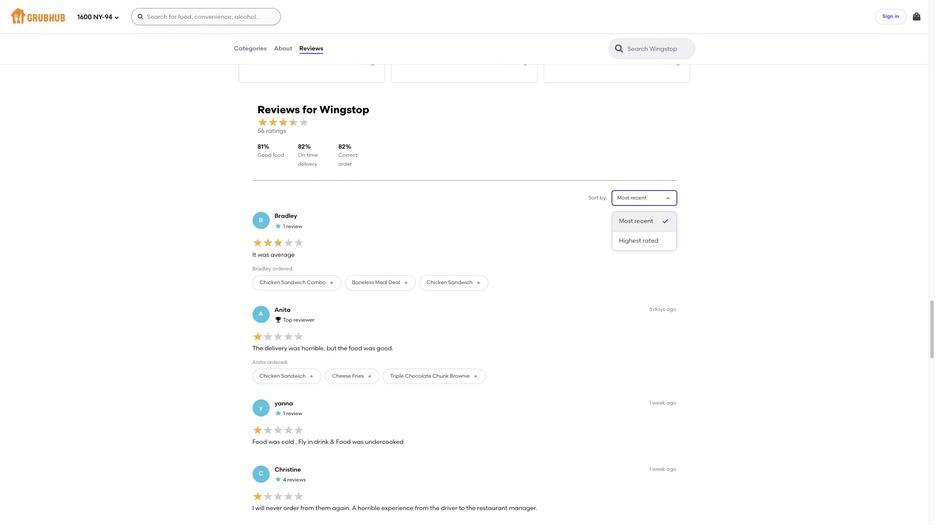 Task type: locate. For each thing, give the bounding box(es) containing it.
deal
[[389, 280, 400, 285]]

35–50 min $5.99 delivery
[[246, 50, 279, 63]]

food
[[252, 439, 267, 446], [336, 439, 351, 446]]

in right fly
[[308, 439, 313, 446]]

0 vertical spatial order
[[338, 161, 352, 167]]

search icon image
[[614, 44, 624, 54]]

82 on time delivery
[[298, 143, 318, 167]]

recent up highest rated on the right of the page
[[634, 218, 653, 225]]

the right but
[[338, 345, 347, 352]]

1 horizontal spatial food
[[336, 439, 351, 446]]

ago for food
[[666, 400, 676, 406]]

triple
[[390, 373, 404, 379]]

0 horizontal spatial bradley
[[252, 266, 271, 272]]

1 week from the top
[[652, 400, 665, 406]]

0 vertical spatial food
[[273, 152, 284, 158]]

0 horizontal spatial chicken sandwich button
[[252, 369, 321, 384]]

svg image
[[114, 15, 119, 20]]

it was average
[[252, 251, 295, 259]]

ratings
[[357, 59, 377, 66], [510, 59, 530, 66], [663, 59, 683, 66], [266, 128, 286, 135]]

c
[[259, 470, 263, 478]]

chicken sandwich
[[427, 280, 473, 285], [260, 373, 306, 379]]

56 ratings
[[257, 128, 286, 135]]

anita for anita
[[275, 306, 291, 313]]

205
[[498, 59, 508, 66]]

1 vertical spatial chicken sandwich
[[260, 373, 306, 379]]

ratings right 29
[[357, 59, 377, 66]]

most recent option
[[612, 212, 676, 231]]

1 vertical spatial recent
[[634, 218, 653, 225]]

star icon image
[[275, 223, 281, 229], [275, 410, 281, 417], [275, 476, 281, 483]]

82 up correct at the left top of page
[[338, 143, 345, 150]]

2 star icon image from the top
[[275, 410, 281, 417]]

0 vertical spatial 1 review
[[283, 223, 302, 229]]

82 up on
[[298, 143, 305, 150]]

1600 ny-94
[[77, 13, 112, 21]]

chunk
[[432, 373, 449, 379]]

plus icon image inside the triple chocolate chunk brownie button
[[473, 374, 478, 379]]

0 vertical spatial most
[[617, 195, 629, 201]]

ordered: down 'average' on the left top
[[272, 266, 294, 272]]

1 vertical spatial reviews
[[257, 104, 300, 116]]

sandwich
[[281, 280, 306, 285], [448, 280, 473, 285], [281, 373, 306, 379]]

combo
[[307, 280, 326, 285]]

ordered: for average
[[272, 266, 294, 272]]

highest
[[619, 237, 641, 244]]

star icon image for bradley
[[275, 223, 281, 229]]

0 vertical spatial days
[[653, 213, 665, 219]]

1 week ago
[[649, 400, 676, 406], [649, 466, 676, 472]]

in right sign
[[895, 13, 899, 19]]

0 horizontal spatial a
[[259, 310, 263, 318]]

1 review
[[283, 223, 302, 229], [283, 411, 302, 417]]

2 week from the top
[[652, 466, 665, 472]]

1 horizontal spatial order
[[338, 161, 352, 167]]

2 1 review from the top
[[283, 411, 302, 417]]

most up highest
[[619, 218, 633, 225]]

2 review from the top
[[286, 411, 302, 417]]

review up 'average' on the left top
[[286, 223, 302, 229]]

0 vertical spatial ordered:
[[272, 266, 294, 272]]

most right by:
[[617, 195, 629, 201]]

meal
[[375, 280, 387, 285]]

days
[[653, 213, 665, 219], [653, 306, 665, 312]]

ratings for 205 ratings
[[510, 59, 530, 66]]

order inside 82 correct order
[[338, 161, 352, 167]]

star icon image down "yanna"
[[275, 410, 281, 417]]

1 vertical spatial bradley
[[252, 266, 271, 272]]

highest rated
[[619, 237, 658, 244]]

days for the delivery was horrible, but the food was good.
[[653, 306, 665, 312]]

1 vertical spatial food
[[349, 345, 362, 352]]

chicken right deal
[[427, 280, 447, 285]]

0 horizontal spatial anita
[[252, 360, 266, 366]]

chicken
[[258, 39, 278, 45], [260, 280, 280, 285], [427, 280, 447, 285], [260, 373, 280, 379]]

week
[[652, 400, 665, 406], [652, 466, 665, 472]]

in
[[895, 13, 899, 19], [308, 439, 313, 446]]

0 vertical spatial bradley
[[275, 213, 297, 220]]

29 ratings
[[349, 59, 377, 66]]

reviews up 56 ratings on the left top of page
[[257, 104, 300, 116]]

days right 2
[[653, 213, 665, 219]]

from left the "them"
[[301, 505, 314, 512]]

1 vertical spatial ordered:
[[267, 360, 288, 366]]

56
[[257, 128, 265, 135]]

reviewer
[[293, 317, 314, 323]]

order down correct at the left top of page
[[338, 161, 352, 167]]

ratings right 56
[[266, 128, 286, 135]]

reviews
[[299, 45, 323, 52], [257, 104, 300, 116]]

delivery inside the 82 on time delivery
[[298, 161, 317, 167]]

food right but
[[349, 345, 362, 352]]

but
[[327, 345, 337, 352]]

fries
[[352, 373, 364, 379]]

1 horizontal spatial chicken sandwich button
[[419, 275, 488, 290]]

review
[[286, 223, 302, 229], [286, 411, 302, 417]]

1 vertical spatial review
[[286, 411, 302, 417]]

ago for horrible
[[666, 466, 676, 472]]

plus icon image inside boneless meal deal button
[[403, 280, 409, 285]]

plus icon image for chicken sandwich combo button
[[329, 280, 334, 285]]

1 1 week ago from the top
[[649, 400, 676, 406]]

most recent inside option
[[619, 218, 653, 225]]

sandwich inside button
[[281, 280, 306, 285]]

plus icon image inside chicken sandwich combo button
[[329, 280, 334, 285]]

food
[[273, 152, 284, 158], [349, 345, 362, 352]]

0 horizontal spatial 82
[[298, 143, 305, 150]]

0 vertical spatial most recent
[[617, 195, 647, 201]]

1 review down "yanna"
[[283, 411, 302, 417]]

ihop link
[[551, 27, 683, 37]]

ordered: up "yanna"
[[267, 360, 288, 366]]

anita
[[275, 306, 291, 313], [252, 360, 266, 366]]

82 inside the 82 on time delivery
[[298, 143, 305, 150]]

chocolate
[[405, 373, 431, 379]]

boneless
[[352, 280, 374, 285]]

1 horizontal spatial anita
[[275, 306, 291, 313]]

2 days from the top
[[653, 306, 665, 312]]

1 vertical spatial anita
[[252, 360, 266, 366]]

4 reviews
[[283, 477, 306, 483]]

most recent up highest rated on the right of the page
[[619, 218, 653, 225]]

plus icon image for cheese fries button
[[367, 374, 372, 379]]

was left cold
[[268, 439, 280, 446]]

order right "never" in the left bottom of the page
[[283, 505, 299, 512]]

trophy icon image
[[275, 316, 281, 323]]

a left trophy icon
[[259, 310, 263, 318]]

0 horizontal spatial food
[[273, 152, 284, 158]]

1 review for bradley
[[283, 223, 302, 229]]

chicken sandwich button
[[419, 275, 488, 290], [252, 369, 321, 384]]

1 review up 'average' on the left top
[[283, 223, 302, 229]]

delivery up anita ordered:
[[265, 345, 287, 352]]

0 vertical spatial review
[[286, 223, 302, 229]]

bradley for bradley ordered:
[[252, 266, 271, 272]]

1 horizontal spatial in
[[895, 13, 899, 19]]

$6.49
[[399, 57, 411, 63]]

0 horizontal spatial from
[[301, 505, 314, 512]]

little caesars
[[399, 28, 445, 36]]

1 1 review from the top
[[283, 223, 302, 229]]

week for food was cold , fly in drink & food was undercooked
[[652, 400, 665, 406]]

will
[[255, 505, 264, 512]]

ratings right 34
[[663, 59, 683, 66]]

ordered:
[[272, 266, 294, 272], [267, 360, 288, 366]]

1 vertical spatial days
[[653, 306, 665, 312]]

0 vertical spatial star icon image
[[275, 223, 281, 229]]

82 inside 82 correct order
[[338, 143, 345, 150]]

reviews button
[[299, 33, 324, 64]]

recent up most recent option
[[631, 195, 647, 201]]

most recent up most recent option
[[617, 195, 647, 201]]

chicken sandwich combo
[[260, 280, 326, 285]]

1 horizontal spatial a
[[352, 505, 356, 512]]

star icon image right b
[[275, 223, 281, 229]]

,
[[295, 439, 297, 446]]

christine
[[275, 466, 301, 473]]

food left cold
[[252, 439, 267, 446]]

1 horizontal spatial svg image
[[912, 12, 922, 22]]

correct
[[338, 152, 358, 158]]

cheese
[[332, 373, 351, 379]]

0 vertical spatial anita
[[275, 306, 291, 313]]

most
[[617, 195, 629, 201], [619, 218, 633, 225]]

2 1 week ago from the top
[[649, 466, 676, 472]]

1 review from the top
[[286, 223, 302, 229]]

food right &
[[336, 439, 351, 446]]

anita down 'the'
[[252, 360, 266, 366]]

days right the 3
[[653, 306, 665, 312]]

1 week ago for food was cold , fly in drink & food was undercooked
[[649, 400, 676, 406]]

1 vertical spatial 1 review
[[283, 411, 302, 417]]

1 horizontal spatial chicken sandwich
[[427, 280, 473, 285]]

star icon image for christine
[[275, 476, 281, 483]]

bradley down the it
[[252, 266, 271, 272]]

3 star icon image from the top
[[275, 476, 281, 483]]

was
[[258, 251, 269, 259], [289, 345, 300, 352], [364, 345, 375, 352], [268, 439, 280, 446], [352, 439, 364, 446]]

was left horrible,
[[289, 345, 300, 352]]

0 vertical spatial week
[[652, 400, 665, 406]]

1 horizontal spatial food
[[349, 345, 362, 352]]

reviews for reviews
[[299, 45, 323, 52]]

0 horizontal spatial in
[[308, 439, 313, 446]]

delivery down min
[[260, 57, 279, 63]]

1 vertical spatial most
[[619, 218, 633, 225]]

the left driver
[[430, 505, 440, 512]]

0 vertical spatial reviews
[[299, 45, 323, 52]]

1 horizontal spatial bradley
[[275, 213, 297, 220]]

review down "yanna"
[[286, 411, 302, 417]]

delivery down time
[[298, 161, 317, 167]]

0 vertical spatial in
[[895, 13, 899, 19]]

chicken inside it's just wings chicken
[[258, 39, 278, 45]]

order
[[338, 161, 352, 167], [283, 505, 299, 512]]

1 vertical spatial most recent
[[619, 218, 653, 225]]

categories
[[234, 45, 267, 52]]

bradley right b
[[275, 213, 297, 220]]

1 vertical spatial week
[[652, 466, 665, 472]]

it's
[[246, 28, 256, 36]]

chicken inside button
[[260, 280, 280, 285]]

svg image right sign in button
[[912, 12, 922, 22]]

reviews
[[287, 477, 306, 483]]

1 horizontal spatial from
[[415, 505, 429, 512]]

a right again.
[[352, 505, 356, 512]]

1 vertical spatial 1 week ago
[[649, 466, 676, 472]]

ihop
[[551, 28, 569, 36]]

chicken down just
[[258, 39, 278, 45]]

svg image right svg icon on the top
[[137, 13, 144, 20]]

1 vertical spatial order
[[283, 505, 299, 512]]

triple chocolate chunk brownie button
[[383, 369, 486, 384]]

0 horizontal spatial food
[[252, 439, 267, 446]]

1 star icon image from the top
[[275, 223, 281, 229]]

1
[[283, 223, 285, 229], [649, 400, 651, 406], [283, 411, 285, 417], [649, 466, 651, 472]]

svg image
[[912, 12, 922, 22], [137, 13, 144, 20]]

food right good
[[273, 152, 284, 158]]

1 days from the top
[[653, 213, 665, 219]]

4 ago from the top
[[666, 466, 676, 472]]

plus icon image for bottom chicken sandwich button
[[309, 374, 314, 379]]

1 vertical spatial in
[[308, 439, 313, 446]]

check icon image
[[661, 217, 669, 226]]

recent inside field
[[631, 195, 647, 201]]

ratings right 205 on the right top of the page
[[510, 59, 530, 66]]

from
[[301, 505, 314, 512], [415, 505, 429, 512]]

star icon image left 4
[[275, 476, 281, 483]]

from right experience
[[415, 505, 429, 512]]

2 food from the left
[[336, 439, 351, 446]]

the right to
[[466, 505, 476, 512]]

plus icon image for the top chicken sandwich button
[[476, 280, 481, 285]]

bradley
[[275, 213, 297, 220], [252, 266, 271, 272]]

3 ago from the top
[[666, 400, 676, 406]]

delivery
[[260, 57, 279, 63], [413, 57, 432, 63], [298, 161, 317, 167], [265, 345, 287, 352]]

was right the it
[[258, 251, 269, 259]]

2 days ago
[[649, 213, 676, 219]]

the
[[338, 345, 347, 352], [430, 505, 440, 512], [466, 505, 476, 512]]

0 vertical spatial recent
[[631, 195, 647, 201]]

min
[[262, 50, 272, 56]]

chicken down bradley ordered:
[[260, 280, 280, 285]]

2 ago from the top
[[666, 306, 676, 312]]

ratings for 29 ratings
[[357, 59, 377, 66]]

34
[[654, 59, 661, 66]]

plus icon image inside cheese fries button
[[367, 374, 372, 379]]

1 82 from the left
[[298, 143, 305, 150]]

plus icon image
[[329, 280, 334, 285], [403, 280, 409, 285], [476, 280, 481, 285], [309, 374, 314, 379], [367, 374, 372, 379], [473, 374, 478, 379]]

2 vertical spatial star icon image
[[275, 476, 281, 483]]

1 horizontal spatial 82
[[338, 143, 345, 150]]

reviews down it's just wings link
[[299, 45, 323, 52]]

0 vertical spatial 1 week ago
[[649, 400, 676, 406]]

anita up trophy icon
[[275, 306, 291, 313]]

0 horizontal spatial order
[[283, 505, 299, 512]]

0 horizontal spatial svg image
[[137, 13, 144, 20]]

1 vertical spatial star icon image
[[275, 410, 281, 417]]

them
[[316, 505, 331, 512]]

2 82 from the left
[[338, 143, 345, 150]]

reviews inside button
[[299, 45, 323, 52]]



Task type: vqa. For each thing, say whether or not it's contained in the screenshot.
topmost Shoyu
no



Task type: describe. For each thing, give the bounding box(es) containing it.
cheese fries
[[332, 373, 364, 379]]

i will never order from them again. a horrible experience from the driver to the restaurant manager.
[[252, 505, 537, 512]]

main navigation navigation
[[0, 0, 929, 33]]

b
[[259, 217, 263, 224]]

categories button
[[234, 33, 267, 64]]

by:
[[600, 195, 607, 201]]

triple chocolate chunk brownie
[[390, 373, 470, 379]]

food inside 81 good food
[[273, 152, 284, 158]]

Search for food, convenience, alcohol... search field
[[131, 8, 281, 25]]

review for yanna
[[286, 411, 302, 417]]

boneless meal deal button
[[345, 275, 416, 290]]

4
[[283, 477, 286, 483]]

3
[[649, 306, 652, 312]]

Sort by: field
[[617, 194, 647, 202]]

anita ordered:
[[252, 360, 288, 366]]

little caesars logo image
[[392, 0, 537, 36]]

about
[[274, 45, 292, 52]]

about button
[[274, 33, 293, 64]]

bradley for bradley
[[275, 213, 297, 220]]

35–50
[[246, 50, 261, 56]]

cold
[[281, 439, 294, 446]]

81 good food
[[257, 143, 284, 158]]

it's just wings chicken
[[246, 28, 295, 45]]

reviews for wingstop
[[257, 104, 369, 116]]

food was cold , fly in drink & food was undercooked
[[252, 439, 404, 446]]

1 food from the left
[[252, 439, 267, 446]]

1 from from the left
[[301, 505, 314, 512]]

for
[[302, 104, 317, 116]]

star icon image for yanna
[[275, 410, 281, 417]]

0 vertical spatial chicken sandwich
[[427, 280, 473, 285]]

2 horizontal spatial the
[[466, 505, 476, 512]]

driver
[[441, 505, 457, 512]]

sandwich for the delivery was horrible, but the food was good.
[[281, 373, 306, 379]]

sign in
[[882, 13, 899, 19]]

1 ago from the top
[[666, 213, 676, 219]]

82 for 82 on time delivery
[[298, 143, 305, 150]]

ihop logo image
[[545, 0, 690, 36]]

fly
[[298, 439, 306, 446]]

ordered: for was
[[267, 360, 288, 366]]

chicken sandwich combo button
[[252, 275, 342, 290]]

$5.99
[[246, 57, 259, 63]]

brownie
[[450, 373, 470, 379]]

caret down icon image
[[664, 195, 671, 202]]

review for bradley
[[286, 223, 302, 229]]

never
[[266, 505, 282, 512]]

the
[[252, 345, 263, 352]]

ratings for 34 ratings
[[663, 59, 683, 66]]

recent inside option
[[634, 218, 653, 225]]

good
[[257, 152, 272, 158]]

most inside field
[[617, 195, 629, 201]]

wings
[[274, 28, 295, 36]]

bradley ordered:
[[252, 266, 294, 272]]

just
[[258, 28, 272, 36]]

to
[[459, 505, 465, 512]]

in inside button
[[895, 13, 899, 19]]

time
[[307, 152, 318, 158]]

again.
[[332, 505, 351, 512]]

little
[[399, 28, 416, 36]]

was right &
[[352, 439, 364, 446]]

it's just wings link
[[246, 27, 377, 37]]

horrible
[[358, 505, 380, 512]]

it's just wings logo image
[[239, 0, 384, 36]]

boneless meal deal
[[352, 280, 400, 285]]

0 vertical spatial a
[[259, 310, 263, 318]]

3 days ago
[[649, 306, 676, 312]]

the delivery was horrible, but the food was good.
[[252, 345, 393, 352]]

sign in button
[[875, 9, 906, 24]]

205 ratings
[[498, 59, 530, 66]]

1600
[[77, 13, 92, 21]]

restaurant
[[477, 505, 508, 512]]

little caesars link
[[399, 27, 530, 37]]

82 for 82 correct order
[[338, 143, 345, 150]]

reviews for reviews for wingstop
[[257, 104, 300, 116]]

anita for anita ordered:
[[252, 360, 266, 366]]

yanna
[[275, 400, 293, 407]]

81
[[257, 143, 263, 150]]

y
[[259, 404, 263, 411]]

1 vertical spatial a
[[352, 505, 356, 512]]

plus icon image for boneless meal deal button
[[403, 280, 409, 285]]

sort
[[588, 195, 599, 201]]

delivery right $6.49
[[413, 57, 432, 63]]

was left good.
[[364, 345, 375, 352]]

1 horizontal spatial the
[[430, 505, 440, 512]]

82 correct order
[[338, 143, 358, 167]]

horrible,
[[301, 345, 325, 352]]

wingstop
[[319, 104, 369, 116]]

ratings for 56 ratings
[[266, 128, 286, 135]]

sort by:
[[588, 195, 607, 201]]

drink
[[314, 439, 329, 446]]

0 vertical spatial chicken sandwich button
[[419, 275, 488, 290]]

$6.49 delivery
[[399, 57, 432, 63]]

it
[[252, 251, 256, 259]]

good.
[[377, 345, 393, 352]]

0 horizontal spatial chicken sandwich
[[260, 373, 306, 379]]

1 review for yanna
[[283, 411, 302, 417]]

sandwich for it was average
[[281, 280, 306, 285]]

days for it was average
[[653, 213, 665, 219]]

1 week ago for i will never order from them again. a horrible experience from the driver to the restaurant manager.
[[649, 466, 676, 472]]

week for i will never order from them again. a horrible experience from the driver to the restaurant manager.
[[652, 466, 665, 472]]

ny-
[[93, 13, 105, 21]]

caesars
[[417, 28, 445, 36]]

manager.
[[509, 505, 537, 512]]

1 vertical spatial chicken sandwich button
[[252, 369, 321, 384]]

i
[[252, 505, 254, 512]]

ago for good.
[[666, 306, 676, 312]]

average
[[271, 251, 295, 259]]

chicken down anita ordered:
[[260, 373, 280, 379]]

Search Wingstop search field
[[627, 45, 692, 53]]

2 from from the left
[[415, 505, 429, 512]]

&
[[330, 439, 335, 446]]

2
[[649, 213, 652, 219]]

sign
[[882, 13, 893, 19]]

most inside option
[[619, 218, 633, 225]]

delivery inside 35–50 min $5.99 delivery
[[260, 57, 279, 63]]

cheese fries button
[[325, 369, 380, 384]]

top reviewer
[[283, 317, 314, 323]]

plus icon image for the triple chocolate chunk brownie button
[[473, 374, 478, 379]]

0 horizontal spatial the
[[338, 345, 347, 352]]

29
[[349, 59, 356, 66]]

rated
[[643, 237, 658, 244]]

experience
[[381, 505, 414, 512]]



